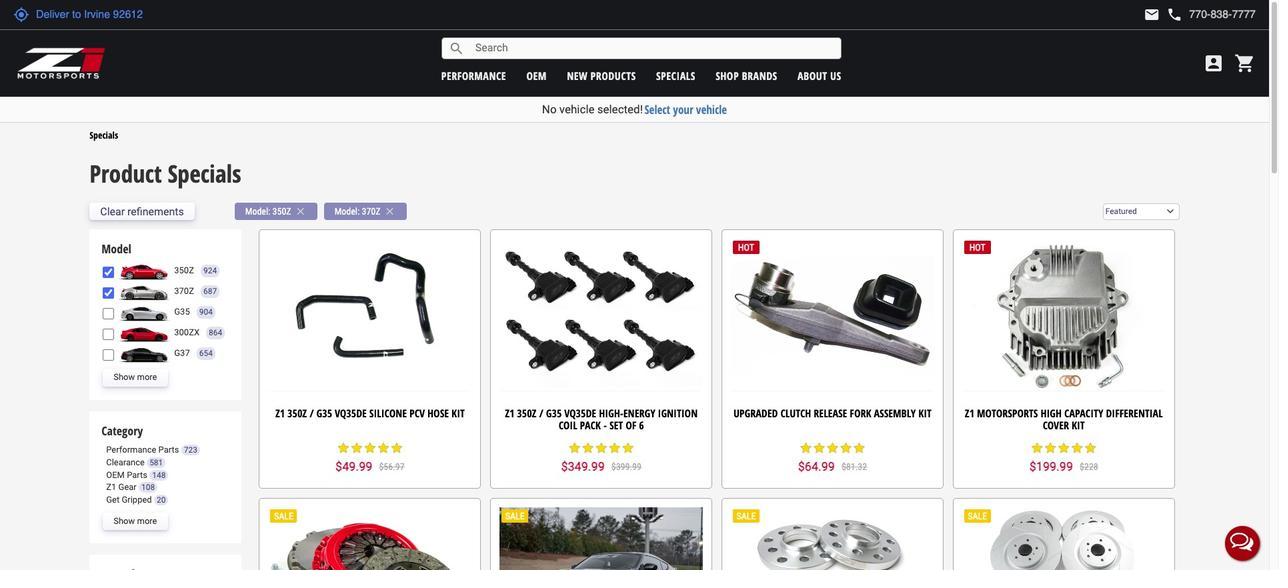 Task type: locate. For each thing, give the bounding box(es) containing it.
parts up gear
[[127, 470, 147, 480]]

581
[[149, 458, 163, 468]]

show
[[114, 372, 135, 382], [114, 516, 135, 526]]

selected!
[[597, 103, 643, 116]]

parts up 581
[[158, 445, 179, 455]]

13 star from the left
[[826, 441, 839, 455]]

0 horizontal spatial close
[[295, 206, 307, 218]]

g35 for z1 350z / g35 vq35de high-energy ignition coil pack - set of 6
[[546, 406, 562, 421]]

upgraded clutch release fork assembly kit
[[733, 406, 932, 421]]

1 vq35de from the left
[[335, 406, 367, 421]]

108
[[141, 483, 155, 492]]

z1 for z1 motorsports high capacity differential cover kit
[[965, 406, 974, 421]]

infiniti g35 coupe sedan v35 v36 skyline 2003 2004 2005 2006 2007 2008 3.5l vq35de revup rev up vq35hr z1 motorsports image
[[118, 304, 171, 321]]

show more
[[114, 372, 157, 382], [114, 516, 157, 526]]

14 star from the left
[[839, 441, 853, 455]]

1 horizontal spatial model:
[[335, 206, 360, 217]]

0 vertical spatial show more
[[114, 372, 157, 382]]

0 vertical spatial show
[[114, 372, 135, 382]]

15 star from the left
[[853, 441, 866, 455]]

model: for model: 370z close
[[335, 206, 360, 217]]

350z for z1 350z / g35 vq35de high-energy ignition coil pack - set of 6
[[517, 406, 536, 421]]

vq35de for high-
[[564, 406, 596, 421]]

us
[[830, 68, 841, 83]]

18 star from the left
[[1057, 441, 1070, 455]]

7 star from the left
[[581, 441, 595, 455]]

1 vertical spatial specials
[[168, 157, 241, 190]]

1 more from the top
[[137, 372, 157, 382]]

0 horizontal spatial /
[[310, 406, 314, 421]]

1 horizontal spatial vq35de
[[564, 406, 596, 421]]

nissan 350z z33 2003 2004 2005 2006 2007 2008 2009 vq35de 3.5l revup rev up vq35hr nismo z1 motorsports image
[[118, 262, 171, 280]]

g35 inside z1 350z / g35 vq35de high-energy ignition coil pack - set of 6
[[546, 406, 562, 421]]

g35 left pack
[[546, 406, 562, 421]]

2 vq35de from the left
[[564, 406, 596, 421]]

more down gripped at bottom left
[[137, 516, 157, 526]]

350z for model: 350z close
[[272, 206, 291, 217]]

infiniti g37 coupe sedan convertible v36 cv36 hv36 skyline 2008 2009 2010 2011 2012 2013 3.7l vq37vhr z1 motorsports image
[[118, 345, 171, 362]]

1 vertical spatial more
[[137, 516, 157, 526]]

1 show from the top
[[114, 372, 135, 382]]

specials up product
[[90, 128, 118, 141]]

kit right cover
[[1072, 418, 1085, 433]]

oem up no
[[526, 68, 547, 83]]

1 vertical spatial oem
[[106, 470, 125, 480]]

shop brands link
[[716, 68, 777, 83]]

differential
[[1106, 406, 1163, 421]]

687
[[203, 287, 217, 296]]

g35 for z1 350z / g35 vq35de silicone pcv hose kit
[[316, 406, 332, 421]]

1 horizontal spatial /
[[539, 406, 543, 421]]

z1 motorsports high capacity differential cover kit
[[965, 406, 1163, 433]]

kit inside the z1 motorsports high capacity differential cover kit
[[1072, 418, 1085, 433]]

0 horizontal spatial model:
[[245, 206, 270, 217]]

0 horizontal spatial vq35de
[[335, 406, 367, 421]]

my_location
[[13, 7, 29, 23]]

show more down infiniti g37 coupe sedan convertible v36 cv36 hv36 skyline 2008 2009 2010 2011 2012 2013 3.7l vq37vhr z1 motorsports image
[[114, 372, 157, 382]]

0 horizontal spatial g35
[[174, 307, 190, 317]]

1 vertical spatial 370z
[[174, 286, 194, 296]]

show more button down infiniti g37 coupe sedan convertible v36 cv36 hv36 skyline 2008 2009 2010 2011 2012 2013 3.7l vq37vhr z1 motorsports image
[[103, 369, 168, 387]]

about us link
[[798, 68, 841, 83]]

upgraded
[[733, 406, 778, 421]]

z1 350z / g35 vq35de silicone pcv hose kit
[[275, 406, 465, 421]]

performance link
[[441, 68, 506, 83]]

shop
[[716, 68, 739, 83]]

mail phone
[[1144, 7, 1183, 23]]

/
[[310, 406, 314, 421], [539, 406, 543, 421]]

/ for z1 350z / g35 vq35de high-energy ignition coil pack - set of 6
[[539, 406, 543, 421]]

g35
[[174, 307, 190, 317], [316, 406, 332, 421], [546, 406, 562, 421]]

1 horizontal spatial parts
[[158, 445, 179, 455]]

350z inside z1 350z / g35 vq35de high-energy ignition coil pack - set of 6
[[517, 406, 536, 421]]

2 / from the left
[[539, 406, 543, 421]]

0 vertical spatial show more button
[[103, 369, 168, 387]]

search
[[449, 40, 465, 56]]

11 star from the left
[[799, 441, 813, 455]]

product specials
[[90, 157, 241, 190]]

$349.99
[[561, 460, 605, 474]]

show down infiniti g37 coupe sedan convertible v36 cv36 hv36 skyline 2008 2009 2010 2011 2012 2013 3.7l vq37vhr z1 motorsports image
[[114, 372, 135, 382]]

$56.97
[[379, 462, 405, 472]]

1 close from the left
[[295, 206, 307, 218]]

capacity
[[1064, 406, 1103, 421]]

0 vertical spatial more
[[137, 372, 157, 382]]

no vehicle selected! select your vehicle
[[542, 102, 727, 117]]

category
[[102, 423, 143, 439]]

more down infiniti g37 coupe sedan convertible v36 cv36 hv36 skyline 2008 2009 2010 2011 2012 2013 3.7l vq37vhr z1 motorsports image
[[137, 372, 157, 382]]

shopping_cart link
[[1231, 53, 1256, 74]]

cover
[[1043, 418, 1069, 433]]

20
[[157, 495, 166, 505]]

2 close from the left
[[384, 206, 396, 218]]

9 star from the left
[[608, 441, 621, 455]]

more for category
[[137, 516, 157, 526]]

performance
[[441, 68, 506, 83]]

vq35de inside z1 350z / g35 vq35de high-energy ignition coil pack - set of 6
[[564, 406, 596, 421]]

z1
[[275, 406, 285, 421], [505, 406, 514, 421], [965, 406, 974, 421], [106, 482, 116, 492]]

370z inside model: 370z close
[[362, 206, 380, 217]]

2 star from the left
[[350, 441, 363, 455]]

1 vertical spatial show
[[114, 516, 135, 526]]

6 star from the left
[[568, 441, 581, 455]]

assembly
[[874, 406, 916, 421]]

vehicle
[[696, 102, 727, 117], [559, 103, 595, 116]]

g37
[[174, 348, 190, 358]]

2 show more from the top
[[114, 516, 157, 526]]

2 show more button from the top
[[103, 513, 168, 530]]

1 vertical spatial show more button
[[103, 513, 168, 530]]

654
[[199, 349, 213, 358]]

1 horizontal spatial close
[[384, 206, 396, 218]]

17 star from the left
[[1044, 441, 1057, 455]]

category performance parts 723 clearance 581 oem parts 148 z1 gear 108 get gripped 20
[[102, 423, 197, 505]]

g35 left silicone
[[316, 406, 332, 421]]

None checkbox
[[103, 329, 114, 340]]

1 horizontal spatial g35
[[316, 406, 332, 421]]

show more down gripped at bottom left
[[114, 516, 157, 526]]

show more button down gripped at bottom left
[[103, 513, 168, 530]]

show more button
[[103, 369, 168, 387], [103, 513, 168, 530]]

clear
[[100, 205, 125, 218]]

2 model: from the left
[[335, 206, 360, 217]]

vq35de left silicone
[[335, 406, 367, 421]]

no
[[542, 103, 557, 116]]

z1 350z / g35 vq35de high-energy ignition coil pack - set of 6
[[505, 406, 698, 433]]

oem down clearance
[[106, 470, 125, 480]]

account_box link
[[1200, 53, 1228, 74]]

0 vertical spatial 370z
[[362, 206, 380, 217]]

show more button for model
[[103, 369, 168, 387]]

oem link
[[526, 68, 547, 83]]

release
[[814, 406, 847, 421]]

None checkbox
[[103, 267, 114, 278], [103, 287, 114, 299], [103, 308, 114, 319], [103, 349, 114, 361], [103, 267, 114, 278], [103, 287, 114, 299], [103, 308, 114, 319], [103, 349, 114, 361]]

1 / from the left
[[310, 406, 314, 421]]

vehicle right no
[[559, 103, 595, 116]]

2 more from the top
[[137, 516, 157, 526]]

close
[[295, 206, 307, 218], [384, 206, 396, 218]]

0 horizontal spatial oem
[[106, 470, 125, 480]]

kit right 'assembly'
[[918, 406, 932, 421]]

coil
[[559, 418, 577, 433]]

2 horizontal spatial kit
[[1072, 418, 1085, 433]]

1 vertical spatial show more
[[114, 516, 157, 526]]

2 show from the top
[[114, 516, 135, 526]]

specials
[[90, 128, 118, 141], [168, 157, 241, 190]]

350z inside model: 350z close
[[272, 206, 291, 217]]

$228
[[1080, 462, 1098, 472]]

0 horizontal spatial 370z
[[174, 286, 194, 296]]

vq35de left -
[[564, 406, 596, 421]]

show more button for category
[[103, 513, 168, 530]]

z1 inside z1 350z / g35 vq35de high-energy ignition coil pack - set of 6
[[505, 406, 514, 421]]

silicone
[[369, 406, 407, 421]]

kit right hose
[[451, 406, 465, 421]]

specials up refinements
[[168, 157, 241, 190]]

vq35de
[[335, 406, 367, 421], [564, 406, 596, 421]]

parts
[[158, 445, 179, 455], [127, 470, 147, 480]]

star star star star star $349.99 $399.99
[[561, 441, 641, 474]]

2 horizontal spatial g35
[[546, 406, 562, 421]]

more
[[137, 372, 157, 382], [137, 516, 157, 526]]

1 horizontal spatial oem
[[526, 68, 547, 83]]

0 horizontal spatial vehicle
[[559, 103, 595, 116]]

show for category
[[114, 516, 135, 526]]

0 vertical spatial parts
[[158, 445, 179, 455]]

g35 up 300zx at the bottom of page
[[174, 307, 190, 317]]

350z for z1 350z / g35 vq35de silicone pcv hose kit
[[287, 406, 307, 421]]

z1 inside the category performance parts 723 clearance 581 oem parts 148 z1 gear 108 get gripped 20
[[106, 482, 116, 492]]

1 model: from the left
[[245, 206, 270, 217]]

new products link
[[567, 68, 636, 83]]

model: inside model: 370z close
[[335, 206, 360, 217]]

/ inside z1 350z / g35 vq35de high-energy ignition coil pack - set of 6
[[539, 406, 543, 421]]

1 show more from the top
[[114, 372, 157, 382]]

1 show more button from the top
[[103, 369, 168, 387]]

model: for model: 350z close
[[245, 206, 270, 217]]

6
[[639, 418, 644, 433]]

vehicle right your
[[696, 102, 727, 117]]

set
[[609, 418, 623, 433]]

clear refinements button
[[90, 203, 195, 220]]

clear refinements
[[100, 205, 184, 218]]

show down get on the left bottom of page
[[114, 516, 135, 526]]

3 star from the left
[[363, 441, 377, 455]]

kit
[[451, 406, 465, 421], [918, 406, 932, 421], [1072, 418, 1085, 433]]

oem
[[526, 68, 547, 83], [106, 470, 125, 480]]

0 horizontal spatial parts
[[127, 470, 147, 480]]

10 star from the left
[[621, 441, 635, 455]]

refinements
[[127, 205, 184, 218]]

star star star star star $64.99 $81.32
[[798, 441, 867, 474]]

0 vertical spatial specials
[[90, 128, 118, 141]]

350z
[[272, 206, 291, 217], [174, 266, 194, 276], [287, 406, 307, 421], [517, 406, 536, 421]]

1 horizontal spatial specials
[[168, 157, 241, 190]]

star star star star star $49.99 $56.97
[[336, 441, 405, 474]]

model: inside model: 350z close
[[245, 206, 270, 217]]

new
[[567, 68, 588, 83]]

1 horizontal spatial 370z
[[362, 206, 380, 217]]

148
[[152, 471, 166, 480]]

z1 inside the z1 motorsports high capacity differential cover kit
[[965, 406, 974, 421]]

model:
[[245, 206, 270, 217], [335, 206, 360, 217]]



Task type: vqa. For each thing, say whether or not it's contained in the screenshot.


Task type: describe. For each thing, give the bounding box(es) containing it.
phone
[[1167, 7, 1183, 23]]

energy
[[623, 406, 655, 421]]

phone link
[[1167, 7, 1256, 23]]

clearance
[[106, 457, 145, 468]]

brands
[[742, 68, 777, 83]]

ignition
[[658, 406, 698, 421]]

model: 370z close
[[335, 206, 396, 218]]

0 vertical spatial oem
[[526, 68, 547, 83]]

5 star from the left
[[390, 441, 403, 455]]

specials link
[[656, 68, 695, 83]]

0 horizontal spatial specials
[[90, 128, 118, 141]]

z1 motorsports logo image
[[17, 47, 106, 80]]

Search search field
[[465, 38, 841, 59]]

specials link
[[90, 128, 118, 141]]

show more for model
[[114, 372, 157, 382]]

8 star from the left
[[595, 441, 608, 455]]

close for model: 350z close
[[295, 206, 307, 218]]

19 star from the left
[[1070, 441, 1084, 455]]

pack
[[580, 418, 601, 433]]

z1 for z1 350z / g35 vq35de high-energy ignition coil pack - set of 6
[[505, 406, 514, 421]]

4 star from the left
[[377, 441, 390, 455]]

mail
[[1144, 7, 1160, 23]]

of
[[626, 418, 636, 433]]

$199.99
[[1029, 460, 1073, 474]]

$81.32
[[842, 462, 867, 472]]

$64.99
[[798, 460, 835, 474]]

star star star star star $199.99 $228
[[1029, 441, 1098, 474]]

get
[[106, 495, 120, 505]]

0 horizontal spatial kit
[[451, 406, 465, 421]]

oem inside the category performance parts 723 clearance 581 oem parts 148 z1 gear 108 get gripped 20
[[106, 470, 125, 480]]

/ for z1 350z / g35 vq35de silicone pcv hose kit
[[310, 406, 314, 421]]

about us
[[798, 68, 841, 83]]

1 horizontal spatial kit
[[918, 406, 932, 421]]

select your vehicle link
[[645, 102, 727, 117]]

show for model
[[114, 372, 135, 382]]

about
[[798, 68, 827, 83]]

1 vertical spatial parts
[[127, 470, 147, 480]]

fork
[[850, 406, 871, 421]]

performance
[[106, 445, 156, 455]]

select
[[645, 102, 670, 117]]

mail link
[[1144, 7, 1160, 23]]

clutch
[[781, 406, 811, 421]]

1 horizontal spatial vehicle
[[696, 102, 727, 117]]

shop brands
[[716, 68, 777, 83]]

gripped
[[122, 495, 152, 505]]

864
[[209, 328, 222, 337]]

your
[[673, 102, 693, 117]]

nissan 370z z34 2009 2010 2011 2012 2013 2014 2015 2016 2017 2018 2019 3.7l vq37vhr vhr nismo z1 motorsports image
[[118, 283, 171, 300]]

pcv
[[409, 406, 425, 421]]

924
[[203, 266, 217, 275]]

account_box
[[1203, 53, 1224, 74]]

16 star from the left
[[1030, 441, 1044, 455]]

products
[[591, 68, 636, 83]]

specials
[[656, 68, 695, 83]]

high
[[1041, 406, 1062, 421]]

z1 for z1 350z / g35 vq35de silicone pcv hose kit
[[275, 406, 285, 421]]

product
[[90, 157, 162, 190]]

12 star from the left
[[813, 441, 826, 455]]

gear
[[118, 482, 137, 492]]

723
[[184, 446, 197, 455]]

nissan 300zx z32 1990 1991 1992 1993 1994 1995 1996 vg30dett vg30de twin turbo non turbo z1 motorsports image
[[118, 324, 171, 342]]

vq35de for silicone
[[335, 406, 367, 421]]

shopping_cart
[[1234, 53, 1256, 74]]

more for model
[[137, 372, 157, 382]]

20 star from the left
[[1084, 441, 1097, 455]]

close for model: 370z close
[[384, 206, 396, 218]]

hose
[[427, 406, 449, 421]]

model
[[102, 241, 131, 257]]

model: 350z close
[[245, 206, 307, 218]]

904
[[199, 307, 213, 317]]

300zx
[[174, 328, 199, 338]]

$399.99
[[611, 462, 641, 472]]

new products
[[567, 68, 636, 83]]

show more for category
[[114, 516, 157, 526]]

-
[[603, 418, 607, 433]]

vehicle inside no vehicle selected! select your vehicle
[[559, 103, 595, 116]]

1 star from the left
[[337, 441, 350, 455]]

high-
[[599, 406, 623, 421]]

$49.99
[[336, 460, 372, 474]]

motorsports
[[977, 406, 1038, 421]]



